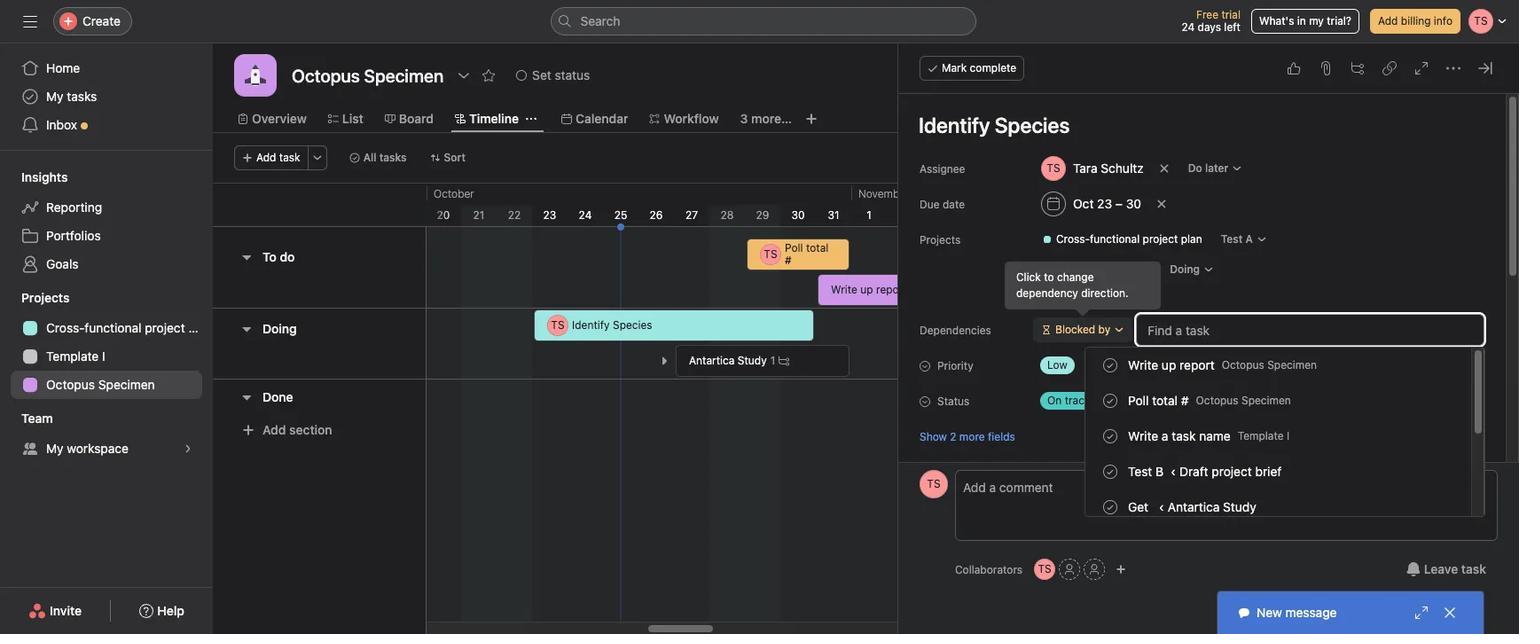 Task type: locate. For each thing, give the bounding box(es) containing it.
ts left #
[[764, 247, 778, 261]]

0 vertical spatial specimen
[[1102, 263, 1152, 276]]

create
[[82, 13, 121, 28]]

tasks for all tasks
[[379, 151, 407, 164]]

0 vertical spatial cross-
[[1056, 232, 1090, 246]]

task inside the identify species dialog
[[1462, 561, 1487, 577]]

add to projects
[[1041, 291, 1120, 304]]

more
[[960, 430, 985, 443]]

1 vertical spatial 1
[[771, 354, 776, 367]]

antartica
[[689, 354, 735, 367]]

cross-functional project plan down –
[[1056, 232, 1203, 246]]

projects button
[[0, 289, 70, 307]]

main content
[[907, 94, 1504, 634]]

full screen image
[[1415, 61, 1429, 75]]

projects down the due date
[[920, 233, 961, 247]]

show subtasks for task antartica study image
[[659, 356, 670, 366]]

fields
[[988, 430, 1016, 443]]

0 vertical spatial project
[[1143, 232, 1178, 246]]

calendar
[[576, 111, 628, 126]]

1 horizontal spatial cross-
[[1056, 232, 1090, 246]]

1 left leftcount icon
[[771, 354, 776, 367]]

task
[[279, 151, 300, 164], [1462, 561, 1487, 577]]

doing inside doing popup button
[[1170, 263, 1200, 276]]

search button
[[550, 7, 976, 35]]

1 vertical spatial 2
[[950, 430, 957, 443]]

my for my workspace
[[46, 441, 63, 456]]

0 vertical spatial functional
[[1090, 232, 1140, 246]]

1 inside november 1
[[867, 208, 872, 222]]

3 more… button
[[740, 109, 792, 129]]

0 horizontal spatial ts button
[[920, 470, 948, 499]]

2 my from the top
[[46, 441, 63, 456]]

1 horizontal spatial 23
[[1097, 196, 1112, 211]]

0 horizontal spatial plan
[[188, 320, 213, 335]]

24
[[1182, 20, 1195, 34], [579, 208, 592, 222]]

add to projects button
[[1033, 286, 1128, 310]]

add for add section
[[263, 422, 286, 437]]

functional inside main content
[[1090, 232, 1140, 246]]

date
[[943, 198, 965, 211]]

Find a task text field
[[1136, 314, 1485, 346]]

1 horizontal spatial specimen
[[1102, 263, 1152, 276]]

0 vertical spatial projects
[[920, 233, 961, 247]]

task for leave task
[[1462, 561, 1487, 577]]

#
[[785, 254, 792, 267]]

1 horizontal spatial octopus specimen link
[[1035, 261, 1159, 279]]

add
[[1378, 14, 1398, 27], [256, 151, 276, 164], [1041, 291, 1062, 304], [263, 422, 286, 437]]

octopus up 'add to projects' on the top right of the page
[[1056, 263, 1099, 276]]

0 vertical spatial ts button
[[920, 470, 948, 499]]

oct 23 – 30
[[1073, 196, 1142, 211]]

my
[[1309, 14, 1324, 27]]

cross-functional project plan link inside main content
[[1035, 231, 1210, 248]]

plan inside main content
[[1181, 232, 1203, 246]]

dependency
[[1017, 287, 1079, 300]]

0 horizontal spatial task
[[279, 151, 300, 164]]

0 horizontal spatial to
[[1044, 271, 1054, 284]]

30 up poll in the right top of the page
[[792, 208, 805, 222]]

1 vertical spatial tasks
[[379, 151, 407, 164]]

my down team
[[46, 441, 63, 456]]

on
[[1048, 394, 1062, 407]]

1 vertical spatial task
[[1462, 561, 1487, 577]]

0 vertical spatial cross-functional project plan link
[[1035, 231, 1210, 248]]

status
[[555, 67, 590, 82]]

3 more…
[[740, 111, 792, 126]]

1 horizontal spatial projects
[[920, 233, 961, 247]]

plan left collapse task list for the section doing image
[[188, 320, 213, 335]]

leave task button
[[1395, 554, 1498, 585]]

functional up template i link
[[85, 320, 141, 335]]

octopus specimen down i
[[46, 377, 155, 392]]

1 vertical spatial projects
[[21, 290, 70, 305]]

1 down the november at the right of page
[[867, 208, 872, 222]]

1 horizontal spatial plan
[[1181, 232, 1203, 246]]

1 vertical spatial cross-functional project plan
[[46, 320, 213, 335]]

by
[[1099, 323, 1111, 336]]

0 likes. click to like this task image
[[1287, 61, 1301, 75]]

specimen down template i link
[[98, 377, 155, 392]]

my inside teams element
[[46, 441, 63, 456]]

due
[[920, 198, 940, 211]]

0 horizontal spatial functional
[[85, 320, 141, 335]]

projects down goals
[[21, 290, 70, 305]]

24 left 25
[[579, 208, 592, 222]]

test a button
[[1213, 227, 1275, 252]]

plan
[[1181, 232, 1203, 246], [188, 320, 213, 335]]

see details, my workspace image
[[183, 444, 193, 454]]

my
[[46, 89, 63, 104], [46, 441, 63, 456]]

to up dependency in the top right of the page
[[1044, 271, 1054, 284]]

leftcount image
[[779, 356, 790, 366]]

close image
[[1443, 606, 1457, 620]]

0 horizontal spatial octopus
[[46, 377, 95, 392]]

1 horizontal spatial octopus specimen
[[1056, 263, 1152, 276]]

functional
[[1090, 232, 1140, 246], [85, 320, 141, 335]]

ts button down show
[[920, 470, 948, 499]]

1 vertical spatial 24
[[579, 208, 592, 222]]

1 horizontal spatial projects element
[[1014, 224, 1504, 286]]

0 vertical spatial octopus
[[1056, 263, 1099, 276]]

1 horizontal spatial task
[[1462, 561, 1487, 577]]

to down change
[[1065, 291, 1075, 304]]

1 vertical spatial functional
[[85, 320, 141, 335]]

1 horizontal spatial octopus
[[1056, 263, 1099, 276]]

projects element
[[1014, 224, 1504, 286], [0, 282, 213, 403]]

0 horizontal spatial octopus specimen
[[46, 377, 155, 392]]

collapse task list for the section doing image
[[239, 322, 254, 336]]

tasks down home
[[67, 89, 97, 104]]

1 vertical spatial cross-
[[46, 320, 85, 335]]

tasks inside global element
[[67, 89, 97, 104]]

0 vertical spatial octopus specimen link
[[1035, 261, 1159, 279]]

low
[[1048, 358, 1068, 372]]

collapse task list for the section to do image
[[239, 250, 254, 264]]

24 inside free trial 24 days left
[[1182, 20, 1195, 34]]

1 horizontal spatial 30
[[1126, 196, 1142, 211]]

projects element containing cross-functional project plan
[[1014, 224, 1504, 286]]

0 horizontal spatial projects element
[[0, 282, 213, 403]]

add inside main content
[[1041, 291, 1062, 304]]

2
[[902, 208, 908, 222], [950, 430, 957, 443]]

22
[[508, 208, 521, 222]]

main content containing tara schultz
[[907, 94, 1504, 634]]

1 horizontal spatial 2
[[950, 430, 957, 443]]

1 vertical spatial specimen
[[98, 377, 155, 392]]

my up inbox
[[46, 89, 63, 104]]

octopus specimen inside main content
[[1056, 263, 1152, 276]]

23 right 22
[[543, 208, 557, 222]]

0 horizontal spatial cross-functional project plan link
[[11, 314, 213, 342]]

1 horizontal spatial 24
[[1182, 20, 1195, 34]]

do later button
[[1180, 156, 1251, 181]]

octopus inside main content
[[1056, 263, 1099, 276]]

timeline
[[469, 111, 519, 126]]

tasks
[[67, 89, 97, 104], [379, 151, 407, 164]]

0 vertical spatial tasks
[[67, 89, 97, 104]]

ts left identify
[[551, 318, 565, 332]]

up
[[861, 283, 873, 296]]

0 horizontal spatial specimen
[[98, 377, 155, 392]]

specimen
[[1102, 263, 1152, 276], [98, 377, 155, 392]]

complete
[[970, 61, 1017, 75]]

task right leave
[[1462, 561, 1487, 577]]

tasks inside dropdown button
[[379, 151, 407, 164]]

plan up doing popup button
[[1181, 232, 1203, 246]]

task for add task
[[279, 151, 300, 164]]

1 horizontal spatial ts button
[[1034, 559, 1056, 580]]

project up template i link
[[145, 320, 185, 335]]

workflow
[[664, 111, 719, 126]]

octopus down template
[[46, 377, 95, 392]]

track
[[1065, 394, 1091, 407]]

project down clear due date 'image'
[[1143, 232, 1178, 246]]

1 vertical spatial plan
[[188, 320, 213, 335]]

my tasks
[[46, 89, 97, 104]]

0 horizontal spatial cross-
[[46, 320, 85, 335]]

octopus specimen link down i
[[11, 371, 202, 399]]

rocket image
[[245, 65, 266, 86]]

what's
[[1260, 14, 1295, 27]]

23 inside main content
[[1097, 196, 1112, 211]]

projects element inside the identify species dialog
[[1014, 224, 1504, 286]]

0 vertical spatial doing
[[1170, 263, 1200, 276]]

workspace
[[67, 441, 129, 456]]

blocked by button
[[1033, 318, 1133, 342]]

1 vertical spatial octopus
[[46, 377, 95, 392]]

1 horizontal spatial 1
[[867, 208, 872, 222]]

ts button right collaborators
[[1034, 559, 1056, 580]]

0 vertical spatial to
[[1044, 271, 1054, 284]]

doing
[[1170, 263, 1200, 276], [263, 321, 297, 336]]

ts
[[764, 247, 778, 261], [551, 318, 565, 332], [927, 477, 941, 491], [1038, 562, 1052, 576]]

task left more actions "image"
[[279, 151, 300, 164]]

None text field
[[287, 59, 448, 91]]

identify
[[572, 318, 610, 332]]

1 horizontal spatial project
[[1143, 232, 1178, 246]]

1 vertical spatial project
[[145, 320, 185, 335]]

show 2 more fields
[[920, 430, 1016, 443]]

functional down –
[[1090, 232, 1140, 246]]

project
[[1143, 232, 1178, 246], [145, 320, 185, 335]]

click to change dependency direction. tooltip
[[1006, 263, 1160, 314]]

add section
[[263, 422, 332, 437]]

0 vertical spatial cross-functional project plan
[[1056, 232, 1203, 246]]

2 inside button
[[950, 430, 957, 443]]

portfolios
[[46, 228, 101, 243]]

1 my from the top
[[46, 89, 63, 104]]

24 left days
[[1182, 20, 1195, 34]]

my workspace
[[46, 441, 129, 456]]

1 horizontal spatial cross-functional project plan
[[1056, 232, 1203, 246]]

1 horizontal spatial doing
[[1170, 263, 1200, 276]]

doing button
[[263, 313, 297, 345]]

0 vertical spatial my
[[46, 89, 63, 104]]

1 vertical spatial octopus specimen link
[[11, 371, 202, 399]]

add for add billing info
[[1378, 14, 1398, 27]]

copy task link image
[[1383, 61, 1397, 75]]

cross-functional project plan link down –
[[1035, 231, 1210, 248]]

on track button
[[1033, 389, 1140, 413]]

cross-functional project plan
[[1056, 232, 1203, 246], [46, 320, 213, 335]]

0 horizontal spatial projects
[[21, 290, 70, 305]]

add for add task
[[256, 151, 276, 164]]

ts down show
[[927, 477, 941, 491]]

priority
[[938, 359, 974, 373]]

0 vertical spatial 1
[[867, 208, 872, 222]]

do
[[280, 249, 295, 264]]

octopus
[[1056, 263, 1099, 276], [46, 377, 95, 392]]

help
[[157, 603, 184, 618]]

to inside click to change dependency direction.
[[1044, 271, 1054, 284]]

home link
[[11, 54, 202, 82]]

goals
[[46, 256, 79, 271]]

0 horizontal spatial project
[[145, 320, 185, 335]]

0 vertical spatial 2
[[902, 208, 908, 222]]

specimen inside main content
[[1102, 263, 1152, 276]]

0 horizontal spatial cross-functional project plan
[[46, 320, 213, 335]]

0 vertical spatial octopus specimen
[[1056, 263, 1152, 276]]

1 horizontal spatial tasks
[[379, 151, 407, 164]]

cross-functional project plan link up i
[[11, 314, 213, 342]]

specimen up direction.
[[1102, 263, 1152, 276]]

to do button
[[263, 241, 295, 273]]

1 vertical spatial my
[[46, 441, 63, 456]]

days
[[1198, 20, 1221, 34]]

to inside button
[[1065, 291, 1075, 304]]

in
[[1298, 14, 1306, 27]]

reporting link
[[11, 193, 202, 222]]

0 vertical spatial plan
[[1181, 232, 1203, 246]]

23 left –
[[1097, 196, 1112, 211]]

project inside main content
[[1143, 232, 1178, 246]]

add section button
[[234, 414, 339, 446]]

0 vertical spatial task
[[279, 151, 300, 164]]

add billing info button
[[1370, 9, 1461, 34]]

projects
[[920, 233, 961, 247], [21, 290, 70, 305]]

cross- inside main content
[[1056, 232, 1090, 246]]

on track
[[1048, 394, 1091, 407]]

1 horizontal spatial cross-functional project plan link
[[1035, 231, 1210, 248]]

2 left the due
[[902, 208, 908, 222]]

add task
[[256, 151, 300, 164]]

a
[[1246, 232, 1253, 246]]

workflow link
[[650, 109, 719, 129]]

oct
[[1073, 196, 1094, 211]]

sort button
[[422, 145, 474, 170]]

octopus specimen link up direction.
[[1035, 261, 1159, 279]]

cross- up template
[[46, 320, 85, 335]]

my inside global element
[[46, 89, 63, 104]]

0 horizontal spatial 1
[[771, 354, 776, 367]]

octopus specimen up direction.
[[1056, 263, 1152, 276]]

cross-functional project plan up template i link
[[46, 320, 213, 335]]

tab actions image
[[526, 114, 537, 124]]

1 horizontal spatial to
[[1065, 291, 1075, 304]]

30 right –
[[1126, 196, 1142, 211]]

1 horizontal spatial functional
[[1090, 232, 1140, 246]]

clear due date image
[[1157, 199, 1167, 209]]

add subtask image
[[1351, 61, 1365, 75]]

0 vertical spatial 24
[[1182, 20, 1195, 34]]

1 vertical spatial to
[[1065, 291, 1075, 304]]

cross- down oct
[[1056, 232, 1090, 246]]

0 horizontal spatial tasks
[[67, 89, 97, 104]]

1 vertical spatial doing
[[263, 321, 297, 336]]

2 left more
[[950, 430, 957, 443]]

tasks right all at the left of page
[[379, 151, 407, 164]]

0 horizontal spatial 24
[[579, 208, 592, 222]]

change
[[1057, 271, 1094, 284]]

invite button
[[17, 595, 93, 627]]

board
[[399, 111, 434, 126]]



Task type: describe. For each thing, give the bounding box(es) containing it.
show options image
[[457, 68, 471, 82]]

later
[[1205, 161, 1229, 175]]

identify species dialog
[[899, 43, 1519, 634]]

done
[[263, 389, 293, 404]]

31
[[828, 208, 840, 222]]

blocked by
[[1056, 323, 1111, 336]]

hide sidebar image
[[23, 14, 37, 28]]

0 horizontal spatial 2
[[902, 208, 908, 222]]

new message
[[1257, 605, 1337, 620]]

all tasks
[[363, 151, 407, 164]]

1 vertical spatial octopus specimen
[[46, 377, 155, 392]]

inbox
[[46, 117, 77, 132]]

to do
[[263, 249, 295, 264]]

what's in my trial?
[[1260, 14, 1352, 27]]

list
[[342, 111, 364, 126]]

close details image
[[1479, 61, 1493, 75]]

left
[[1224, 20, 1241, 34]]

all
[[363, 151, 376, 164]]

to for projects
[[1065, 291, 1075, 304]]

cross-functional project plan inside the identify species dialog
[[1056, 232, 1203, 246]]

dependencies
[[920, 324, 992, 337]]

21
[[473, 208, 485, 222]]

click to change dependency direction.
[[1017, 271, 1129, 300]]

add tab image
[[804, 112, 819, 126]]

26
[[650, 208, 663, 222]]

show
[[920, 430, 947, 443]]

overview link
[[238, 109, 307, 129]]

ts right collaborators
[[1038, 562, 1052, 576]]

create button
[[53, 7, 132, 35]]

more actions for this task image
[[1447, 61, 1461, 75]]

write
[[831, 283, 858, 296]]

free trial 24 days left
[[1182, 8, 1241, 34]]

report
[[876, 283, 907, 296]]

insights button
[[0, 169, 68, 186]]

teams element
[[0, 403, 213, 467]]

add to starred image
[[482, 68, 496, 82]]

all tasks button
[[341, 145, 415, 170]]

board link
[[385, 109, 434, 129]]

mark complete
[[942, 61, 1017, 75]]

total
[[806, 241, 829, 255]]

inbox link
[[11, 111, 202, 139]]

sort
[[444, 151, 466, 164]]

i
[[102, 349, 105, 364]]

blocked
[[1056, 323, 1096, 336]]

27
[[686, 208, 698, 222]]

insights element
[[0, 161, 213, 282]]

home
[[46, 60, 80, 75]]

add for add to projects
[[1041, 291, 1062, 304]]

overview
[[252, 111, 307, 126]]

team button
[[0, 410, 53, 428]]

tara
[[1073, 161, 1098, 176]]

reporting
[[46, 200, 102, 215]]

doing button
[[1162, 257, 1222, 282]]

main content inside the identify species dialog
[[907, 94, 1504, 634]]

more…
[[751, 111, 792, 126]]

0 horizontal spatial 30
[[792, 208, 805, 222]]

more actions image
[[312, 153, 323, 163]]

set
[[532, 67, 552, 82]]

global element
[[0, 43, 213, 150]]

my workspace link
[[11, 435, 202, 463]]

assignee
[[920, 162, 965, 176]]

invite
[[50, 603, 82, 618]]

info
[[1434, 14, 1453, 27]]

25
[[614, 208, 627, 222]]

click
[[1017, 271, 1041, 284]]

add or remove collaborators image
[[1116, 564, 1127, 575]]

20
[[437, 208, 450, 222]]

to for change
[[1044, 271, 1054, 284]]

trial
[[1222, 8, 1241, 21]]

3
[[740, 111, 748, 126]]

tara schultz
[[1073, 161, 1144, 176]]

search list box
[[550, 7, 976, 35]]

team
[[21, 411, 53, 426]]

november
[[859, 187, 910, 200]]

1 vertical spatial ts button
[[1034, 559, 1056, 580]]

poll
[[785, 241, 803, 255]]

Task Name text field
[[907, 105, 1485, 145]]

tasks for my tasks
[[67, 89, 97, 104]]

0 horizontal spatial 23
[[543, 208, 557, 222]]

28
[[721, 208, 734, 222]]

octopus specimen link inside main content
[[1035, 261, 1159, 279]]

due date
[[920, 198, 965, 211]]

30 inside the identify species dialog
[[1126, 196, 1142, 211]]

mark complete button
[[920, 56, 1025, 81]]

projects inside dropdown button
[[21, 290, 70, 305]]

direction.
[[1082, 287, 1129, 300]]

low button
[[1033, 353, 1140, 378]]

schultz
[[1101, 161, 1144, 176]]

29
[[756, 208, 769, 222]]

november 1
[[859, 187, 910, 222]]

tara schultz button
[[1033, 153, 1152, 185]]

projects inside main content
[[920, 233, 961, 247]]

remove assignee image
[[1159, 163, 1170, 174]]

my for my tasks
[[46, 89, 63, 104]]

timeline link
[[455, 109, 519, 129]]

0 horizontal spatial octopus specimen link
[[11, 371, 202, 399]]

antartica study
[[689, 354, 767, 367]]

do
[[1188, 161, 1203, 175]]

insights
[[21, 169, 68, 185]]

add billing info
[[1378, 14, 1453, 27]]

collapse task list for the section done image
[[239, 390, 254, 404]]

expand new message image
[[1415, 606, 1429, 620]]

my tasks link
[[11, 82, 202, 111]]

attachments: add a file to this task, identify species image
[[1319, 61, 1333, 75]]

1 vertical spatial cross-functional project plan link
[[11, 314, 213, 342]]

status
[[938, 395, 970, 408]]

0 horizontal spatial doing
[[263, 321, 297, 336]]

poll total #
[[785, 241, 829, 267]]

trial?
[[1327, 14, 1352, 27]]

help button
[[128, 595, 196, 627]]

projects element containing projects
[[0, 282, 213, 403]]

leave task
[[1424, 561, 1487, 577]]

done button
[[263, 381, 293, 413]]



Task type: vqa. For each thing, say whether or not it's contained in the screenshot.
Send feedback
no



